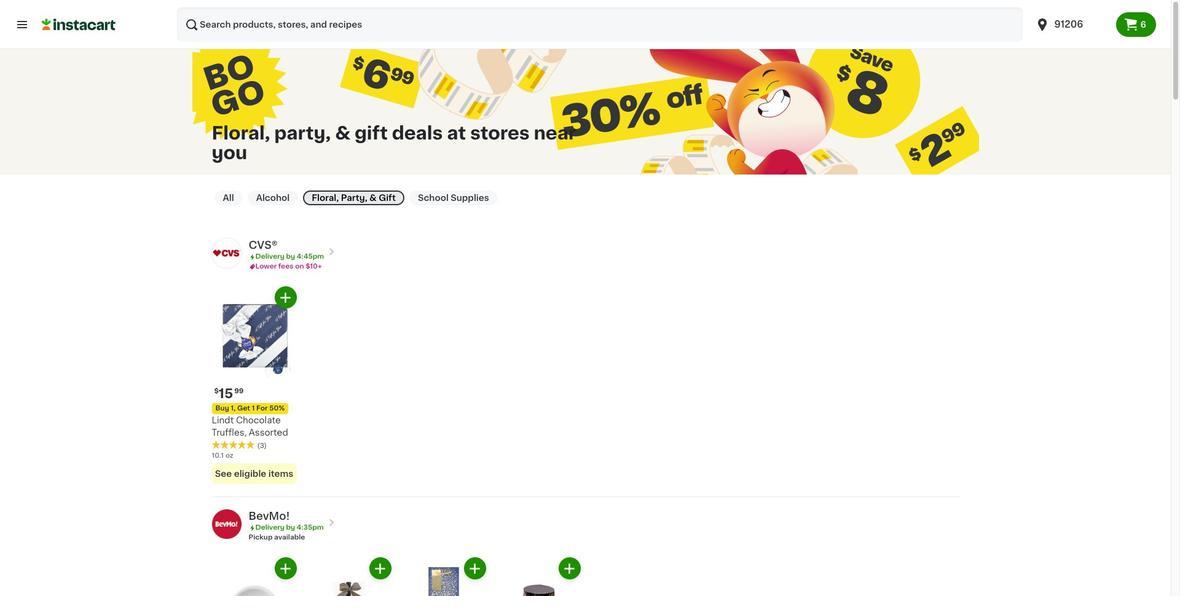 Task type: locate. For each thing, give the bounding box(es) containing it.
$10+
[[306, 263, 322, 270]]

1 vertical spatial &
[[370, 194, 377, 202]]

gift
[[379, 194, 396, 202]]

available
[[274, 534, 305, 541]]

cvs® image
[[212, 239, 241, 268]]

floral, party, & gift
[[312, 194, 396, 202]]

delivery
[[256, 253, 285, 260], [256, 525, 285, 531]]

6 button
[[1117, 12, 1157, 37]]

1 horizontal spatial &
[[370, 194, 377, 202]]

$
[[214, 388, 219, 395]]

item carousel region
[[195, 287, 960, 492]]

floral, inside "floral, party, & gift deals at stores near you"
[[212, 124, 270, 142]]

0 vertical spatial by
[[286, 253, 295, 260]]

10.1
[[212, 453, 224, 459]]

3 add image from the left
[[562, 561, 578, 577]]

lower fees on $10+
[[256, 263, 322, 270]]

floral, left party, on the left top of the page
[[312, 194, 339, 202]]

party,
[[274, 124, 331, 142]]

None search field
[[177, 7, 1023, 42]]

2 delivery from the top
[[256, 525, 285, 531]]

2 horizontal spatial add image
[[562, 561, 578, 577]]

supplies
[[451, 194, 489, 202]]

product group containing 15
[[212, 287, 297, 485]]

add image down the available
[[278, 561, 293, 577]]

1 horizontal spatial add image
[[467, 561, 483, 577]]

party,
[[341, 194, 368, 202]]

product group
[[212, 287, 297, 485], [212, 558, 297, 597], [307, 558, 391, 597], [401, 558, 486, 597], [496, 558, 581, 597]]

1 vertical spatial add image
[[278, 561, 293, 577]]

1 by from the top
[[286, 253, 295, 260]]

1 vertical spatial floral,
[[312, 194, 339, 202]]

2 add image from the left
[[467, 561, 483, 577]]

0 vertical spatial delivery
[[256, 253, 285, 260]]

by up 'lower fees on $10+'
[[286, 253, 295, 260]]

Search field
[[177, 7, 1023, 42]]

all link
[[214, 191, 243, 205]]

buy
[[216, 405, 229, 412]]

see
[[215, 470, 232, 479]]

lower
[[256, 263, 277, 270]]

1 vertical spatial by
[[286, 525, 295, 531]]

by up the available
[[286, 525, 295, 531]]

delivery for bevmo!
[[256, 525, 285, 531]]

for
[[257, 405, 268, 412]]

floral, up the you
[[212, 124, 270, 142]]

2 add image from the top
[[278, 561, 293, 577]]

50%
[[270, 405, 285, 412]]

add image
[[278, 290, 293, 305], [278, 561, 293, 577]]

by
[[286, 253, 295, 260], [286, 525, 295, 531]]

4:45pm
[[297, 253, 324, 260]]

see eligible items button
[[212, 464, 297, 485]]

1 vertical spatial delivery
[[256, 525, 285, 531]]

0 horizontal spatial add image
[[373, 561, 388, 577]]

delivery up lower
[[256, 253, 285, 260]]

0 vertical spatial &
[[335, 124, 351, 142]]

stores
[[470, 124, 530, 142]]

add image down fees
[[278, 290, 293, 305]]

91206 button
[[1035, 7, 1109, 42]]

items
[[269, 470, 293, 479]]

floral,
[[212, 124, 270, 142], [312, 194, 339, 202]]

2 by from the top
[[286, 525, 295, 531]]

(3)
[[257, 443, 267, 450]]

pickup
[[249, 534, 273, 541]]

fees
[[279, 263, 294, 270]]

★★★★★
[[212, 441, 255, 450], [212, 441, 255, 450]]

91206 button
[[1028, 7, 1117, 42]]

0 vertical spatial add image
[[278, 290, 293, 305]]

1 add image from the top
[[278, 290, 293, 305]]

by for bevmo!
[[286, 525, 295, 531]]

oz
[[226, 453, 234, 459]]

get
[[237, 405, 250, 412]]

lindt
[[212, 416, 234, 425]]

0 vertical spatial floral,
[[212, 124, 270, 142]]

15
[[219, 387, 233, 400]]

91206
[[1055, 20, 1084, 29]]

add image
[[373, 561, 388, 577], [467, 561, 483, 577], [562, 561, 578, 577]]

1 delivery from the top
[[256, 253, 285, 260]]

1 horizontal spatial floral,
[[312, 194, 339, 202]]

near
[[534, 124, 577, 142]]

$ 15 99
[[214, 387, 244, 400]]

& for gift
[[370, 194, 377, 202]]

delivery by 4:45pm
[[256, 253, 324, 260]]

delivery down bevmo!
[[256, 525, 285, 531]]

0 horizontal spatial &
[[335, 124, 351, 142]]

school supplies
[[418, 194, 489, 202]]

10.1 oz
[[212, 453, 234, 459]]

& inside "floral, party, & gift deals at stores near you"
[[335, 124, 351, 142]]

gift
[[355, 124, 388, 142]]

&
[[335, 124, 351, 142], [370, 194, 377, 202]]

0 horizontal spatial floral,
[[212, 124, 270, 142]]



Task type: vqa. For each thing, say whether or not it's contained in the screenshot.
you
yes



Task type: describe. For each thing, give the bounding box(es) containing it.
add image inside item carousel "region"
[[278, 290, 293, 305]]

by for cvs®
[[286, 253, 295, 260]]

floral, for floral, party, & gift
[[312, 194, 339, 202]]

4:35pm
[[297, 525, 324, 531]]

assorted
[[249, 429, 288, 437]]

1,
[[231, 405, 236, 412]]

1 add image from the left
[[373, 561, 388, 577]]

floral, for floral, party, & gift deals at stores near you
[[212, 124, 270, 142]]

eligible
[[234, 470, 267, 479]]

school
[[418, 194, 449, 202]]

& for gift
[[335, 124, 351, 142]]

6
[[1141, 20, 1147, 29]]

buy 1, get 1 for 50%
[[216, 405, 285, 412]]

deals
[[392, 124, 443, 142]]

1
[[252, 405, 255, 412]]

see eligible items
[[215, 470, 293, 479]]

instacart logo image
[[42, 17, 116, 32]]

bevmo!
[[249, 512, 290, 522]]

delivery for cvs®
[[256, 253, 285, 260]]

floral, party, & gift deals at stores near you
[[212, 124, 577, 162]]

lindt chocolate truffles, assorted
[[212, 416, 288, 437]]

floral, party, & gift deals at stores near you main content
[[0, 0, 1172, 597]]

99
[[234, 388, 244, 395]]

you
[[212, 144, 247, 162]]

school supplies link
[[410, 191, 498, 205]]

product group inside item carousel "region"
[[212, 287, 297, 485]]

pickup available
[[249, 534, 305, 541]]

truffles,
[[212, 429, 247, 437]]

at
[[447, 124, 466, 142]]

alcohol
[[256, 194, 290, 202]]

floral, party, & gift link
[[303, 191, 405, 205]]

cvs®
[[249, 240, 278, 250]]

chocolate
[[236, 416, 281, 425]]

all
[[223, 194, 234, 202]]

on
[[295, 263, 304, 270]]

bevmo! image
[[212, 510, 241, 539]]

alcohol link
[[248, 191, 298, 205]]

delivery by 4:35pm
[[256, 525, 324, 531]]



